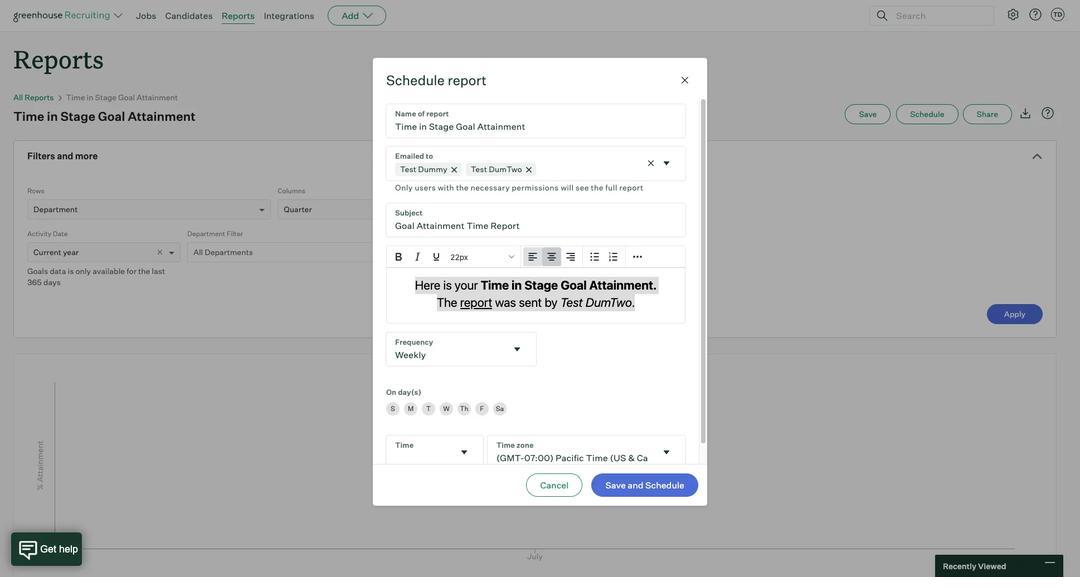 Task type: locate. For each thing, give the bounding box(es) containing it.
1 vertical spatial attainment
[[128, 109, 196, 124]]

the right with
[[456, 183, 469, 192]]

recently
[[943, 562, 977, 571]]

none field containing test dummy
[[386, 146, 686, 194]]

in
[[87, 93, 93, 102], [47, 109, 58, 124]]

filters and more
[[27, 151, 98, 162]]

2 vertical spatial schedule
[[646, 480, 685, 491]]

all for all reports
[[13, 93, 23, 102]]

year
[[63, 248, 79, 257]]

1 vertical spatial schedule
[[910, 109, 945, 119]]

share button
[[963, 104, 1012, 124]]

apply
[[1004, 309, 1026, 319]]

0 horizontal spatial department
[[33, 205, 78, 214]]

1 vertical spatial time
[[13, 109, 44, 124]]

candidates
[[165, 10, 213, 21]]

and for filters
[[57, 151, 73, 162]]

1 vertical spatial all
[[193, 248, 203, 257]]

schedule inside the schedule button
[[910, 109, 945, 119]]

None text field
[[386, 104, 686, 137], [386, 203, 686, 237], [386, 436, 454, 469], [488, 436, 657, 469], [386, 104, 686, 137], [386, 203, 686, 237], [386, 436, 454, 469], [488, 436, 657, 469]]

1 vertical spatial toggle flyout image
[[661, 447, 672, 458]]

test up 'necessary'
[[471, 164, 487, 174]]

time down all reports link
[[13, 109, 44, 124]]

integrations link
[[264, 10, 314, 21]]

22px toolbar
[[387, 246, 521, 268]]

None field
[[386, 146, 686, 194], [386, 333, 536, 366], [386, 436, 483, 469], [488, 436, 686, 469], [386, 333, 536, 366], [386, 436, 483, 469], [488, 436, 686, 469]]

1 vertical spatial goal
[[98, 109, 125, 124]]

0 horizontal spatial all
[[13, 93, 23, 102]]

1 horizontal spatial all
[[193, 248, 203, 257]]

save
[[859, 109, 877, 119], [606, 480, 626, 491]]

stage
[[95, 93, 117, 102], [61, 109, 95, 124]]

all for all departments
[[193, 248, 203, 257]]

1 vertical spatial save
[[606, 480, 626, 491]]

time
[[66, 93, 85, 102], [13, 109, 44, 124]]

greenhouse recruiting image
[[13, 9, 114, 22]]

0 vertical spatial toggle flyout image
[[511, 344, 523, 355]]

s
[[391, 405, 395, 413]]

time right all reports link
[[66, 93, 85, 102]]

0 vertical spatial save
[[859, 109, 877, 119]]

1 vertical spatial reports
[[13, 42, 104, 75]]

1 vertical spatial report
[[619, 183, 644, 192]]

and inside button
[[628, 480, 644, 491]]

department up date on the left top of page
[[33, 205, 78, 214]]

0 vertical spatial report
[[448, 72, 487, 88]]

2 horizontal spatial the
[[591, 183, 604, 192]]

reports
[[222, 10, 255, 21], [13, 42, 104, 75], [25, 93, 54, 102]]

save button
[[845, 104, 891, 124]]

1 horizontal spatial save
[[859, 109, 877, 119]]

for
[[127, 267, 137, 276]]

schedule button
[[897, 104, 959, 124]]

viewed
[[978, 562, 1006, 571]]

f
[[480, 405, 484, 413]]

the
[[456, 183, 469, 192], [591, 183, 604, 192], [138, 267, 150, 276]]

toolbar
[[521, 246, 583, 268], [583, 246, 626, 268]]

xychart image
[[27, 355, 1043, 577]]

department
[[33, 205, 78, 214], [187, 230, 225, 238]]

report
[[448, 72, 487, 88], [619, 183, 644, 192]]

0 horizontal spatial schedule
[[386, 72, 445, 88]]

None text field
[[386, 333, 507, 366]]

all
[[13, 93, 23, 102], [193, 248, 203, 257]]

apply button
[[987, 304, 1043, 325]]

1 horizontal spatial report
[[619, 183, 644, 192]]

1 horizontal spatial test
[[471, 164, 487, 174]]

download image
[[1019, 107, 1032, 120]]

1 vertical spatial in
[[47, 109, 58, 124]]

0 horizontal spatial save
[[606, 480, 626, 491]]

all reports link
[[13, 93, 54, 102]]

Search text field
[[894, 8, 984, 24]]

0 vertical spatial reports
[[222, 10, 255, 21]]

1 vertical spatial and
[[628, 480, 644, 491]]

on day(s)
[[386, 388, 421, 397]]

save for save and schedule
[[606, 480, 626, 491]]

goal
[[118, 93, 135, 102], [98, 109, 125, 124]]

1 horizontal spatial schedule
[[646, 480, 685, 491]]

1 horizontal spatial time
[[66, 93, 85, 102]]

0 vertical spatial schedule
[[386, 72, 445, 88]]

0 horizontal spatial test
[[400, 164, 417, 174]]

1 horizontal spatial and
[[628, 480, 644, 491]]

toggle flyout image right the clear selection image
[[661, 158, 672, 169]]

department up all departments at the left of page
[[187, 230, 225, 238]]

and
[[57, 151, 73, 162], [628, 480, 644, 491]]

available
[[93, 267, 125, 276]]

will
[[561, 183, 574, 192]]

toggle flyout image
[[661, 158, 672, 169], [459, 447, 470, 458]]

1 vertical spatial department
[[187, 230, 225, 238]]

save and schedule button
[[592, 474, 698, 497]]

1 horizontal spatial department
[[187, 230, 225, 238]]

only users with the necessary permissions will see the full report
[[395, 183, 644, 192]]

time in stage goal attainment
[[66, 93, 178, 102], [13, 109, 196, 124]]

the left full
[[591, 183, 604, 192]]

0 horizontal spatial toggle flyout image
[[459, 447, 470, 458]]

0 horizontal spatial report
[[448, 72, 487, 88]]

is
[[68, 267, 74, 276]]

0 horizontal spatial the
[[138, 267, 150, 276]]

test
[[400, 164, 417, 174], [471, 164, 487, 174]]

td button
[[1051, 8, 1065, 21]]

department option
[[33, 205, 78, 214]]

data
[[50, 267, 66, 276]]

1 test from the left
[[400, 164, 417, 174]]

0 vertical spatial all
[[13, 93, 23, 102]]

goals
[[27, 267, 48, 276]]

reports link
[[222, 10, 255, 21]]

department for department
[[33, 205, 78, 214]]

report inside field
[[619, 183, 644, 192]]

the right for
[[138, 267, 150, 276]]

2 horizontal spatial schedule
[[910, 109, 945, 119]]

save and schedule this report to revisit it! element
[[845, 104, 897, 124]]

candidates link
[[165, 10, 213, 21]]

schedule
[[386, 72, 445, 88], [910, 109, 945, 119], [646, 480, 685, 491]]

test up only on the top
[[400, 164, 417, 174]]

all departments
[[193, 248, 253, 257]]

schedule report
[[386, 72, 487, 88]]

0 horizontal spatial and
[[57, 151, 73, 162]]

2 toolbar from the left
[[583, 246, 626, 268]]

0 vertical spatial department
[[33, 205, 78, 214]]

t
[[426, 405, 431, 413]]

departments
[[205, 248, 253, 257]]

last
[[152, 267, 165, 276]]

on
[[386, 388, 396, 397]]

only
[[395, 183, 413, 192]]

0 horizontal spatial in
[[47, 109, 58, 124]]

1 horizontal spatial toggle flyout image
[[661, 158, 672, 169]]

1 vertical spatial toggle flyout image
[[459, 447, 470, 458]]

integrations
[[264, 10, 314, 21]]

see
[[576, 183, 589, 192]]

filter
[[227, 230, 243, 238]]

full
[[606, 183, 618, 192]]

attainment
[[137, 93, 178, 102], [128, 109, 196, 124]]

toggle flyout image
[[511, 344, 523, 355], [661, 447, 672, 458]]

2 test from the left
[[471, 164, 487, 174]]

0 vertical spatial stage
[[95, 93, 117, 102]]

share
[[977, 109, 998, 119]]

0 vertical spatial and
[[57, 151, 73, 162]]

configure image
[[1007, 8, 1020, 21]]

quarter option
[[284, 205, 312, 214]]

2 vertical spatial reports
[[25, 93, 54, 102]]

toggle flyout image down th
[[459, 447, 470, 458]]

365
[[27, 278, 42, 287]]

1 horizontal spatial in
[[87, 93, 93, 102]]



Task type: vqa. For each thing, say whether or not it's contained in the screenshot.
INTEGRATIONS link on the top left of the page
yes



Task type: describe. For each thing, give the bounding box(es) containing it.
0 vertical spatial attainment
[[137, 93, 178, 102]]

more
[[75, 151, 98, 162]]

faq image
[[1041, 107, 1055, 120]]

current
[[33, 248, 61, 257]]

td button
[[1049, 6, 1067, 23]]

dumtwo
[[489, 164, 522, 174]]

department for department filter
[[187, 230, 225, 238]]

day(s)
[[398, 388, 421, 397]]

add
[[342, 10, 359, 21]]

rows
[[27, 187, 44, 195]]

0 vertical spatial goal
[[118, 93, 135, 102]]

date
[[53, 230, 68, 238]]

22px group
[[387, 246, 685, 268]]

cancel button
[[526, 474, 583, 497]]

users
[[415, 183, 436, 192]]

and for save
[[628, 480, 644, 491]]

1 horizontal spatial the
[[456, 183, 469, 192]]

current year
[[33, 248, 79, 257]]

the inside goals data is only available for the last 365 days
[[138, 267, 150, 276]]

current year option
[[33, 248, 79, 257]]

m
[[408, 405, 414, 413]]

0 vertical spatial in
[[87, 93, 93, 102]]

td
[[1053, 11, 1063, 18]]

columns
[[278, 187, 305, 195]]

save and schedule
[[606, 480, 685, 491]]

1 toolbar from the left
[[521, 246, 583, 268]]

0 horizontal spatial toggle flyout image
[[511, 344, 523, 355]]

save for save
[[859, 109, 877, 119]]

add button
[[328, 6, 386, 26]]

schedule for schedule report
[[386, 72, 445, 88]]

necessary
[[471, 183, 510, 192]]

schedule inside save and schedule button
[[646, 480, 685, 491]]

1 vertical spatial stage
[[61, 109, 95, 124]]

jobs link
[[136, 10, 156, 21]]

w
[[443, 405, 450, 413]]

permissions
[[512, 183, 559, 192]]

clear selection image
[[646, 158, 657, 169]]

quarter
[[284, 205, 312, 214]]

test dumtwo
[[471, 164, 522, 174]]

filters
[[27, 151, 55, 162]]

with
[[438, 183, 454, 192]]

1 vertical spatial time in stage goal attainment
[[13, 109, 196, 124]]

test dummy
[[400, 164, 447, 174]]

schedule for schedule
[[910, 109, 945, 119]]

all reports
[[13, 93, 54, 102]]

activity date
[[27, 230, 68, 238]]

jobs
[[136, 10, 156, 21]]

cancel
[[540, 480, 569, 491]]

0 vertical spatial toggle flyout image
[[661, 158, 672, 169]]

test for test dumtwo
[[471, 164, 487, 174]]

0 vertical spatial time in stage goal attainment
[[66, 93, 178, 102]]

dummy
[[418, 164, 447, 174]]

0 vertical spatial time
[[66, 93, 85, 102]]

department filter
[[187, 230, 243, 238]]

close modal icon image
[[678, 73, 692, 87]]

time in stage goal attainment link
[[66, 93, 178, 102]]

only
[[75, 267, 91, 276]]

th
[[460, 405, 469, 413]]

goals data is only available for the last 365 days
[[27, 267, 165, 287]]

22px
[[450, 252, 468, 261]]

0 horizontal spatial time
[[13, 109, 44, 124]]

22px button
[[446, 247, 518, 266]]

test for test dummy
[[400, 164, 417, 174]]

1 horizontal spatial toggle flyout image
[[661, 447, 672, 458]]

recently viewed
[[943, 562, 1006, 571]]

sa
[[496, 405, 504, 413]]

×
[[157, 246, 163, 258]]

activity
[[27, 230, 51, 238]]

days
[[43, 278, 61, 287]]

none field the clear selection
[[386, 146, 686, 194]]



